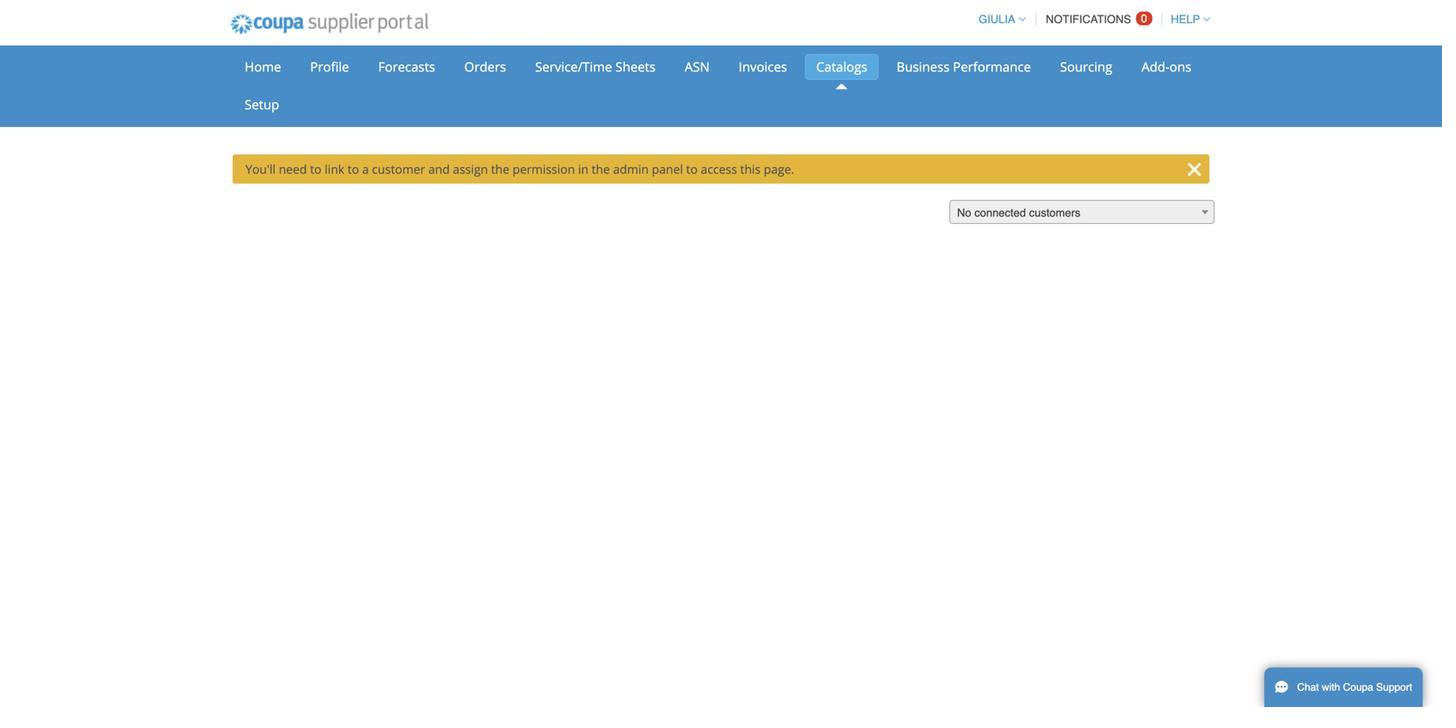Task type: describe. For each thing, give the bounding box(es) containing it.
navigation containing notifications 0
[[971, 3, 1210, 36]]

coupa
[[1343, 682, 1373, 694]]

0
[[1141, 12, 1147, 25]]

chat
[[1297, 682, 1319, 694]]

asn
[[685, 58, 710, 76]]

home
[[245, 58, 281, 76]]

catalogs
[[816, 58, 867, 76]]

need
[[279, 161, 307, 177]]

customers
[[1029, 206, 1081, 219]]

service/time sheets
[[535, 58, 656, 76]]

setup link
[[233, 92, 290, 118]]

invoices
[[739, 58, 787, 76]]

a
[[362, 161, 369, 177]]

with
[[1322, 682, 1340, 694]]

customer
[[372, 161, 425, 177]]

no
[[957, 206, 971, 219]]

service/time sheets link
[[524, 54, 667, 80]]

No connected customers field
[[949, 200, 1215, 225]]

and
[[428, 161, 450, 177]]

you'll need to link to a customer and assign the permission in the admin panel to access this page.
[[246, 161, 794, 177]]

business performance
[[897, 58, 1031, 76]]

link
[[325, 161, 344, 177]]

business
[[897, 58, 950, 76]]

business performance link
[[885, 54, 1042, 80]]

in
[[578, 161, 589, 177]]

this
[[740, 161, 761, 177]]

sourcing
[[1060, 58, 1112, 76]]

coupa supplier portal image
[[219, 3, 440, 45]]

3 to from the left
[[686, 161, 698, 177]]

No connected customers text field
[[950, 201, 1214, 225]]

notifications
[[1046, 13, 1131, 26]]

add-ons link
[[1130, 54, 1203, 80]]

1 the from the left
[[491, 161, 509, 177]]

add-ons
[[1142, 58, 1191, 76]]

access
[[701, 161, 737, 177]]

chat with coupa support button
[[1264, 668, 1423, 707]]

help link
[[1163, 13, 1210, 26]]



Task type: locate. For each thing, give the bounding box(es) containing it.
profile
[[310, 58, 349, 76]]

assign
[[453, 161, 488, 177]]

performance
[[953, 58, 1031, 76]]

setup
[[245, 96, 279, 113]]

2 the from the left
[[592, 161, 610, 177]]

ons
[[1170, 58, 1191, 76]]

panel
[[652, 161, 683, 177]]

to
[[310, 161, 322, 177], [348, 161, 359, 177], [686, 161, 698, 177]]

to left "a"
[[348, 161, 359, 177]]

catalogs link
[[805, 54, 879, 80]]

page.
[[764, 161, 794, 177]]

forecasts
[[378, 58, 435, 76]]

the
[[491, 161, 509, 177], [592, 161, 610, 177]]

1 horizontal spatial to
[[348, 161, 359, 177]]

2 horizontal spatial to
[[686, 161, 698, 177]]

add-
[[1142, 58, 1170, 76]]

the right assign
[[491, 161, 509, 177]]

connected
[[974, 206, 1026, 219]]

forecasts link
[[367, 54, 446, 80]]

to left "link"
[[310, 161, 322, 177]]

notifications 0
[[1046, 12, 1147, 26]]

0 horizontal spatial the
[[491, 161, 509, 177]]

chat with coupa support
[[1297, 682, 1412, 694]]

support
[[1376, 682, 1412, 694]]

no connected customers
[[957, 206, 1081, 219]]

profile link
[[299, 54, 360, 80]]

service/time
[[535, 58, 612, 76]]

orders
[[464, 58, 506, 76]]

giulia
[[979, 13, 1015, 26]]

2 to from the left
[[348, 161, 359, 177]]

help
[[1171, 13, 1200, 26]]

sourcing link
[[1049, 54, 1124, 80]]

admin
[[613, 161, 649, 177]]

sheets
[[615, 58, 656, 76]]

navigation
[[971, 3, 1210, 36]]

asn link
[[674, 54, 721, 80]]

0 horizontal spatial to
[[310, 161, 322, 177]]

1 horizontal spatial the
[[592, 161, 610, 177]]

orders link
[[453, 54, 517, 80]]

permission
[[513, 161, 575, 177]]

the right in
[[592, 161, 610, 177]]

giulia link
[[971, 13, 1026, 26]]

home link
[[233, 54, 292, 80]]

invoices link
[[728, 54, 798, 80]]

to right the panel
[[686, 161, 698, 177]]

you'll
[[246, 161, 276, 177]]

1 to from the left
[[310, 161, 322, 177]]



Task type: vqa. For each thing, say whether or not it's contained in the screenshot.
assign
yes



